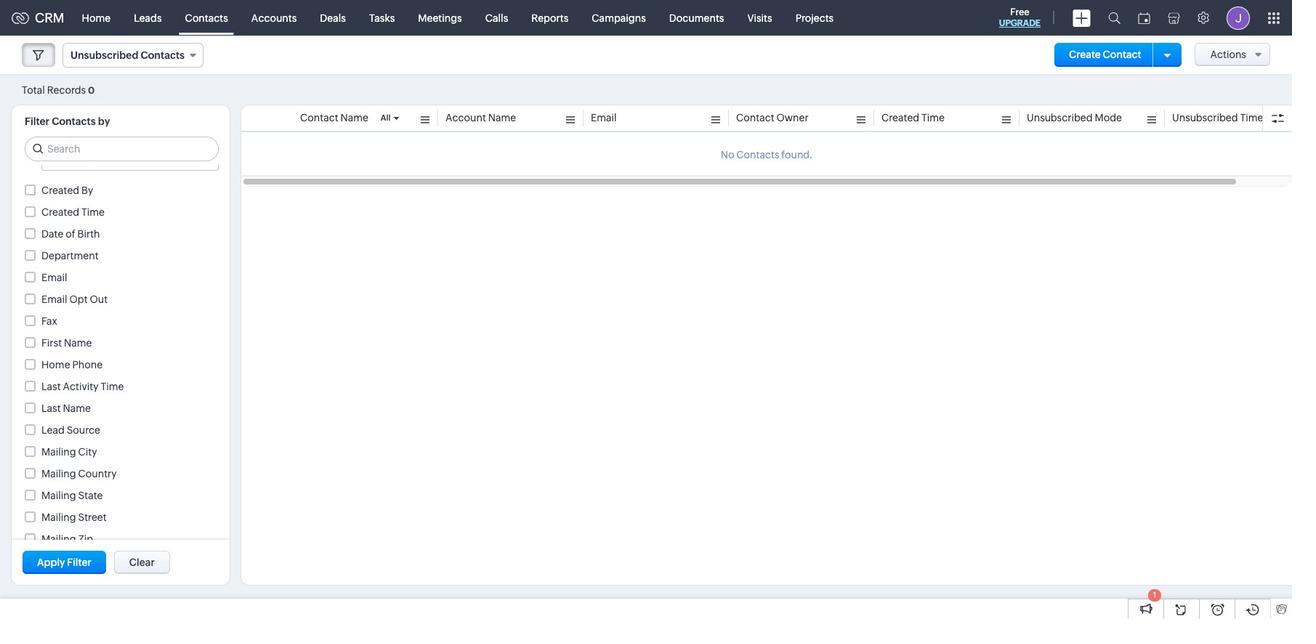 Task type: describe. For each thing, give the bounding box(es) containing it.
total
[[22, 84, 45, 96]]

profile image
[[1227, 6, 1250, 29]]

of
[[66, 228, 75, 240]]

deals link
[[308, 0, 358, 35]]

create
[[1069, 49, 1101, 60]]

apply
[[37, 557, 65, 568]]

mailing country
[[41, 468, 117, 480]]

all
[[381, 113, 391, 122]]

create contact button
[[1055, 43, 1156, 67]]

last activity time
[[41, 381, 124, 392]]

name for last name
[[63, 402, 91, 414]]

2 vertical spatial email
[[41, 293, 67, 305]]

mailing state
[[41, 490, 103, 501]]

activity
[[63, 381, 99, 392]]

users.
[[110, 156, 138, 167]]

name for account name
[[488, 112, 516, 124]]

filter inside button
[[67, 557, 92, 568]]

mailing street
[[41, 512, 107, 523]]

first
[[41, 337, 62, 349]]

by
[[98, 116, 110, 127]]

apply filter
[[37, 557, 92, 568]]

date
[[41, 228, 63, 240]]

documents
[[669, 12, 724, 24]]

unsubscribed time
[[1173, 112, 1264, 124]]

contact inside button
[[1103, 49, 1142, 60]]

projects
[[796, 12, 834, 24]]

state
[[78, 490, 103, 501]]

0
[[88, 85, 95, 96]]

tasks
[[369, 12, 395, 24]]

1 horizontal spatial created time
[[882, 112, 945, 124]]

lead
[[41, 424, 65, 436]]

name for first name
[[64, 337, 92, 349]]

Click to Select Users. field
[[41, 153, 219, 171]]

free
[[1011, 7, 1030, 17]]

campaigns link
[[580, 0, 658, 35]]

1
[[1153, 591, 1157, 600]]

mailing city
[[41, 446, 97, 458]]

mailing for mailing country
[[41, 468, 76, 480]]

unsubscribed contacts
[[71, 49, 185, 61]]

source
[[67, 424, 100, 436]]

records
[[47, 84, 86, 96]]

to
[[70, 156, 79, 167]]

mailing for mailing zip
[[41, 533, 76, 545]]

unsubscribed for unsubscribed mode
[[1027, 112, 1093, 124]]

first name
[[41, 337, 92, 349]]

calls link
[[474, 0, 520, 35]]

contacts for filter contacts by
[[52, 116, 96, 127]]

Unsubscribed Contacts field
[[63, 43, 204, 68]]

create menu element
[[1064, 0, 1100, 35]]

mode
[[1095, 112, 1122, 124]]

account name
[[446, 112, 516, 124]]

account
[[446, 112, 486, 124]]

leads link
[[122, 0, 173, 35]]

mailing for mailing city
[[41, 446, 76, 458]]

out
[[90, 293, 108, 305]]

calendar image
[[1138, 12, 1151, 24]]

documents link
[[658, 0, 736, 35]]

meetings link
[[407, 0, 474, 35]]

department
[[41, 250, 99, 261]]

mailing zip
[[41, 533, 93, 545]]

birth
[[77, 228, 100, 240]]

0 vertical spatial email
[[591, 112, 617, 124]]

click
[[46, 156, 68, 167]]

search element
[[1100, 0, 1130, 36]]

last name
[[41, 402, 91, 414]]

deals
[[320, 12, 346, 24]]

country
[[78, 468, 117, 480]]

search image
[[1109, 12, 1121, 24]]

contacts link
[[173, 0, 240, 35]]

1 vertical spatial created
[[41, 184, 79, 196]]

crm link
[[12, 10, 64, 25]]



Task type: locate. For each thing, give the bounding box(es) containing it.
1 horizontal spatial contact
[[736, 112, 775, 124]]

logo image
[[12, 12, 29, 24]]

projects link
[[784, 0, 846, 35]]

contact owner
[[736, 112, 809, 124]]

name right account
[[488, 112, 516, 124]]

zip
[[78, 533, 93, 545]]

name
[[341, 112, 369, 124], [488, 112, 516, 124], [64, 337, 92, 349], [63, 402, 91, 414]]

name down the activity
[[63, 402, 91, 414]]

filter down total
[[25, 116, 50, 127]]

unsubscribed
[[71, 49, 138, 61], [1027, 112, 1093, 124], [1173, 112, 1238, 124]]

name up home phone
[[64, 337, 92, 349]]

1 last from the top
[[41, 381, 61, 392]]

1 horizontal spatial unsubscribed
[[1027, 112, 1093, 124]]

contact left owner
[[736, 112, 775, 124]]

1 vertical spatial contacts
[[141, 49, 185, 61]]

0 horizontal spatial created time
[[41, 206, 105, 218]]

tasks link
[[358, 0, 407, 35]]

created by
[[41, 184, 93, 196]]

crm
[[35, 10, 64, 25]]

profile element
[[1218, 0, 1259, 35]]

email
[[591, 112, 617, 124], [41, 272, 67, 283], [41, 293, 67, 305]]

home link
[[70, 0, 122, 35]]

accounts link
[[240, 0, 308, 35]]

home right crm
[[82, 12, 111, 24]]

2 vertical spatial created
[[41, 206, 79, 218]]

1 vertical spatial created time
[[41, 206, 105, 218]]

contacts down leads
[[141, 49, 185, 61]]

unsubscribed down 'actions'
[[1173, 112, 1238, 124]]

mailing down the lead
[[41, 446, 76, 458]]

mailing for mailing state
[[41, 490, 76, 501]]

mailing up apply filter button
[[41, 533, 76, 545]]

clear
[[129, 557, 155, 568]]

contacts inside 'link'
[[185, 12, 228, 24]]

last for last activity time
[[41, 381, 61, 392]]

mailing up 'mailing street'
[[41, 490, 76, 501]]

phone
[[72, 359, 103, 370]]

0 vertical spatial last
[[41, 381, 61, 392]]

create contact
[[1069, 49, 1142, 60]]

mailing down mailing city
[[41, 468, 76, 480]]

2 mailing from the top
[[41, 468, 76, 480]]

contacts for unsubscribed contacts
[[141, 49, 185, 61]]

contact for contact owner
[[736, 112, 775, 124]]

unsubscribed for unsubscribed contacts
[[71, 49, 138, 61]]

2 horizontal spatial unsubscribed
[[1173, 112, 1238, 124]]

0 vertical spatial created
[[882, 112, 920, 124]]

name left all
[[341, 112, 369, 124]]

unsubscribed up 0
[[71, 49, 138, 61]]

calls
[[485, 12, 508, 24]]

contact left all
[[300, 112, 338, 124]]

1 vertical spatial last
[[41, 402, 61, 414]]

0 vertical spatial contacts
[[185, 12, 228, 24]]

0 vertical spatial filter
[[25, 116, 50, 127]]

1 horizontal spatial filter
[[67, 557, 92, 568]]

contact name
[[300, 112, 369, 124]]

create menu image
[[1073, 9, 1091, 27]]

4 mailing from the top
[[41, 512, 76, 523]]

home for home phone
[[41, 359, 70, 370]]

1 vertical spatial home
[[41, 359, 70, 370]]

3 mailing from the top
[[41, 490, 76, 501]]

total records 0
[[22, 84, 95, 96]]

mailing up mailing zip
[[41, 512, 76, 523]]

filter down zip
[[67, 557, 92, 568]]

accounts
[[251, 12, 297, 24]]

mailing
[[41, 446, 76, 458], [41, 468, 76, 480], [41, 490, 76, 501], [41, 512, 76, 523], [41, 533, 76, 545]]

1 vertical spatial filter
[[67, 557, 92, 568]]

reports link
[[520, 0, 580, 35]]

unsubscribed inside field
[[71, 49, 138, 61]]

created time
[[882, 112, 945, 124], [41, 206, 105, 218]]

meetings
[[418, 12, 462, 24]]

date of birth
[[41, 228, 100, 240]]

free upgrade
[[999, 7, 1041, 28]]

home down first
[[41, 359, 70, 370]]

last up last name
[[41, 381, 61, 392]]

filter
[[25, 116, 50, 127], [67, 557, 92, 568]]

contacts inside field
[[141, 49, 185, 61]]

0 vertical spatial created time
[[882, 112, 945, 124]]

visits
[[748, 12, 772, 24]]

campaigns
[[592, 12, 646, 24]]

contact for contact name
[[300, 112, 338, 124]]

leads
[[134, 12, 162, 24]]

5 mailing from the top
[[41, 533, 76, 545]]

1 horizontal spatial home
[[82, 12, 111, 24]]

contact
[[1103, 49, 1142, 60], [300, 112, 338, 124], [736, 112, 775, 124]]

lead source
[[41, 424, 100, 436]]

last
[[41, 381, 61, 392], [41, 402, 61, 414]]

last for last name
[[41, 402, 61, 414]]

0 vertical spatial home
[[82, 12, 111, 24]]

click to select users.
[[46, 156, 138, 167]]

actions
[[1211, 49, 1247, 60]]

fax
[[41, 315, 57, 327]]

0 horizontal spatial contact
[[300, 112, 338, 124]]

city
[[78, 446, 97, 458]]

created
[[882, 112, 920, 124], [41, 184, 79, 196], [41, 206, 79, 218]]

2 vertical spatial contacts
[[52, 116, 96, 127]]

0 horizontal spatial unsubscribed
[[71, 49, 138, 61]]

reports
[[532, 12, 569, 24]]

contacts left by
[[52, 116, 96, 127]]

email opt out
[[41, 293, 108, 305]]

home for home
[[82, 12, 111, 24]]

time
[[922, 112, 945, 124], [1240, 112, 1264, 124], [81, 206, 105, 218], [101, 381, 124, 392]]

name for contact name
[[341, 112, 369, 124]]

Search text field
[[25, 137, 218, 161]]

upgrade
[[999, 18, 1041, 28]]

2 last from the top
[[41, 402, 61, 414]]

0 horizontal spatial filter
[[25, 116, 50, 127]]

apply filter button
[[23, 551, 106, 574]]

street
[[78, 512, 107, 523]]

contacts right leads link
[[185, 12, 228, 24]]

mailing for mailing street
[[41, 512, 76, 523]]

home
[[82, 12, 111, 24], [41, 359, 70, 370]]

1 mailing from the top
[[41, 446, 76, 458]]

home phone
[[41, 359, 103, 370]]

by
[[81, 184, 93, 196]]

unsubscribed mode
[[1027, 112, 1122, 124]]

contact right create on the top right
[[1103, 49, 1142, 60]]

1 vertical spatial email
[[41, 272, 67, 283]]

0 horizontal spatial home
[[41, 359, 70, 370]]

2 horizontal spatial contact
[[1103, 49, 1142, 60]]

filter contacts by
[[25, 116, 110, 127]]

opt
[[69, 293, 88, 305]]

last up the lead
[[41, 402, 61, 414]]

unsubscribed for unsubscribed time
[[1173, 112, 1238, 124]]

unsubscribed left 'mode'
[[1027, 112, 1093, 124]]

select
[[81, 156, 108, 167]]

contacts
[[185, 12, 228, 24], [141, 49, 185, 61], [52, 116, 96, 127]]

visits link
[[736, 0, 784, 35]]

owner
[[777, 112, 809, 124]]



Task type: vqa. For each thing, say whether or not it's contained in the screenshot.
Documents 'Link' on the top right
yes



